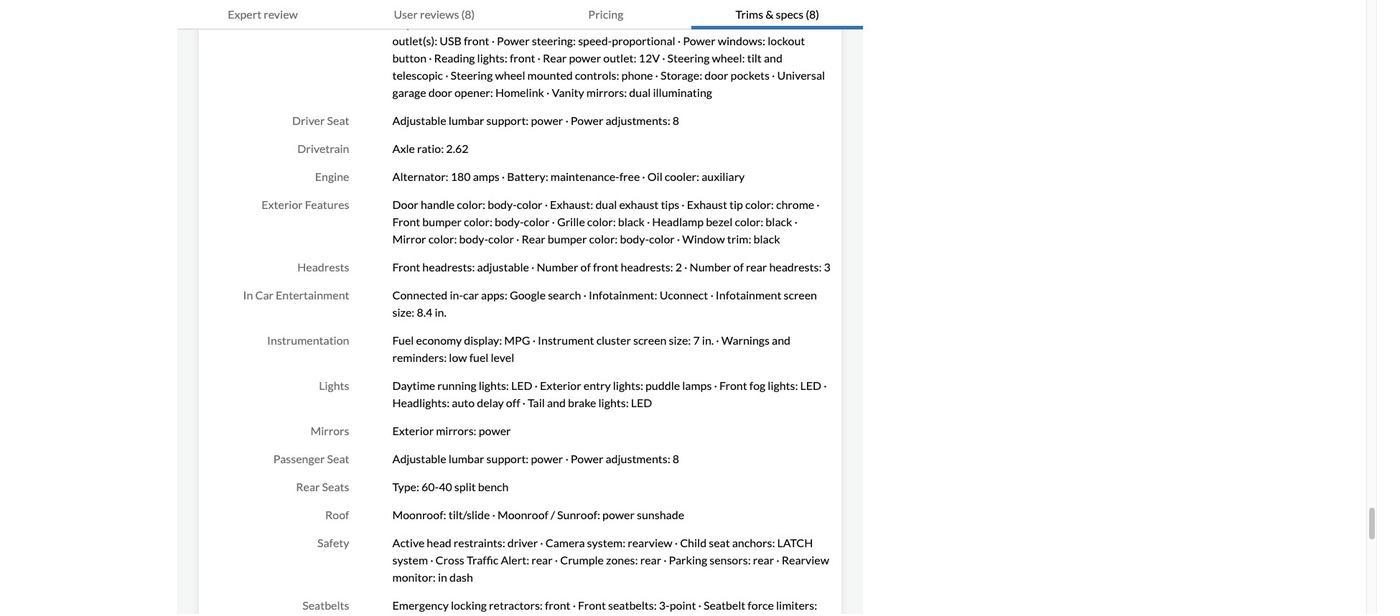 Task type: locate. For each thing, give the bounding box(es) containing it.
0 vertical spatial lumbar
[[449, 113, 484, 127]]

· down reading on the top left of page
[[445, 68, 449, 82]]

steering
[[668, 51, 710, 65], [451, 68, 493, 82]]

front headrests: adjustable · number of front headrests: 2 · number of rear headrests: 3
[[393, 260, 831, 274]]

front inside emergency locking retractors: front · front seatbelts: 3-point · seatbelt force limiters:
[[578, 598, 606, 612]]

(8) right specs
[[806, 7, 820, 21]]

seatbelt
[[704, 598, 746, 612]]

headrests: left 3
[[770, 260, 822, 274]]

2 adjustable from the top
[[393, 452, 447, 465]]

1 horizontal spatial screen
[[784, 288, 817, 302]]

black right trim:
[[754, 232, 781, 246]]

seat right driver
[[327, 113, 349, 127]]

door handle color: body-color · exhaust: dual exhaust tips · exhaust tip color: chrome · front bumper color: body-color · grille color: black · headlamp bezel color: black · mirror color: body-color · rear bumper color: body-color · window trim: black
[[393, 198, 820, 246]]

adjustments: down phone
[[606, 113, 671, 127]]

mirrors: inside assist handle: passenger side · center console: front console with armrest and storage · cupholders: rear · multi-function remote: trunk release · one-touch windows: 2 · power outlet(s): usb front · power steering: speed-proportional · power windows: lockout button · reading lights: front · rear power outlet: 12v · steering wheel: tilt and telescopic · steering wheel mounted controls: phone · storage: door pockets · universal garage door opener: homelink · vanity mirrors: dual illuminating
[[587, 85, 627, 99]]

1 horizontal spatial (8)
[[806, 7, 820, 21]]

1 horizontal spatial of
[[734, 260, 744, 274]]

1 vertical spatial adjustable
[[393, 452, 447, 465]]

2 8 from the top
[[673, 452, 680, 465]]

rear down anchors: at the bottom of the page
[[753, 553, 774, 567]]

exterior inside daytime running lights: led · exterior entry lights: puddle lamps · front fog lights: led · headlights: auto delay off · tail and brake lights: led
[[540, 379, 582, 392]]

· right button
[[429, 51, 432, 65]]

front up wheel
[[510, 51, 536, 65]]

0 vertical spatial support:
[[487, 113, 529, 127]]

door down telescopic
[[429, 85, 452, 99]]

parking
[[669, 553, 708, 567]]

1 vertical spatial lumbar
[[449, 452, 484, 465]]

0 vertical spatial 8
[[673, 113, 680, 127]]

headrests: up infotainment:
[[621, 260, 674, 274]]

0 horizontal spatial exterior
[[262, 198, 303, 211]]

0 horizontal spatial led
[[511, 379, 533, 392]]

1 support: from the top
[[487, 113, 529, 127]]

bumper
[[423, 215, 462, 228], [548, 232, 587, 246]]

1 horizontal spatial bumper
[[548, 232, 587, 246]]

1 vertical spatial bumper
[[548, 232, 587, 246]]

· right search
[[584, 288, 587, 302]]

adjustable lumbar support: power · power adjustments: 8 up bench
[[393, 452, 680, 465]]

garage
[[393, 85, 426, 99]]

8.4
[[417, 305, 433, 319]]

black
[[618, 215, 645, 228], [766, 215, 793, 228], [754, 232, 781, 246]]

tab list containing expert review
[[177, 0, 864, 29]]

emergency locking retractors: front · front seatbelts: 3-point · seatbelt force limiters:
[[393, 598, 818, 614]]

1 horizontal spatial headrests:
[[621, 260, 674, 274]]

· down passenger
[[479, 17, 483, 30]]

in car entertainment
[[243, 288, 349, 302]]

assist
[[393, 0, 423, 13]]

0 horizontal spatial size:
[[393, 305, 415, 319]]

0 vertical spatial door
[[705, 68, 729, 82]]

reviews
[[420, 7, 459, 21]]

size: inside connected in-car apps: google search · infotainment: uconnect · infotainment screen size: 8.4 in.
[[393, 305, 415, 319]]

0 horizontal spatial headrests:
[[423, 260, 475, 274]]

0 horizontal spatial bumper
[[423, 215, 462, 228]]

drivetrain
[[298, 142, 349, 155]]

1 vertical spatial in.
[[702, 333, 714, 347]]

1 horizontal spatial number
[[690, 260, 732, 274]]

pricing tab
[[520, 0, 692, 29]]

· down rearview
[[664, 553, 667, 567]]

safety
[[317, 536, 349, 550]]

0 vertical spatial adjustments:
[[606, 113, 671, 127]]

number down window
[[690, 260, 732, 274]]

2 vertical spatial rear
[[296, 480, 320, 493]]

armrest
[[719, 0, 759, 13]]

entertainment
[[276, 288, 349, 302]]

2 horizontal spatial exterior
[[540, 379, 582, 392]]

1 vertical spatial support:
[[487, 452, 529, 465]]

lights:
[[477, 51, 508, 65], [479, 379, 509, 392], [613, 379, 644, 392], [768, 379, 798, 392], [599, 396, 629, 409]]

instrument
[[538, 333, 594, 347]]

0 vertical spatial seat
[[327, 113, 349, 127]]

screen right cluster in the bottom left of the page
[[634, 333, 667, 347]]

in.
[[435, 305, 447, 319], [702, 333, 714, 347]]

2 horizontal spatial headrests:
[[770, 260, 822, 274]]

0 vertical spatial bumper
[[423, 215, 462, 228]]

in. right 7
[[702, 333, 714, 347]]

seatbelts
[[303, 598, 349, 612]]

0 horizontal spatial 2
[[676, 260, 682, 274]]

rear
[[456, 17, 477, 30], [746, 260, 767, 274], [532, 553, 553, 567], [641, 553, 662, 567], [753, 553, 774, 567]]

front down 'door'
[[393, 215, 420, 228]]

1 adjustable from the top
[[393, 113, 447, 127]]

1 vertical spatial size:
[[669, 333, 691, 347]]

dash
[[450, 570, 473, 584]]

head
[[427, 536, 452, 550]]

·
[[540, 0, 543, 13], [822, 0, 825, 13], [479, 17, 483, 30], [671, 17, 674, 30], [791, 17, 795, 30], [492, 34, 495, 47], [678, 34, 681, 47], [429, 51, 432, 65], [538, 51, 541, 65], [662, 51, 666, 65], [445, 68, 449, 82], [656, 68, 659, 82], [772, 68, 775, 82], [547, 85, 550, 99], [566, 113, 569, 127], [502, 170, 505, 183], [642, 170, 646, 183], [545, 198, 548, 211], [682, 198, 685, 211], [817, 198, 820, 211], [552, 215, 555, 228], [647, 215, 650, 228], [795, 215, 798, 228], [516, 232, 520, 246], [677, 232, 680, 246], [532, 260, 535, 274], [685, 260, 688, 274], [584, 288, 587, 302], [711, 288, 714, 302], [533, 333, 536, 347], [716, 333, 720, 347], [535, 379, 538, 392], [714, 379, 717, 392], [824, 379, 827, 392], [523, 396, 526, 409], [566, 452, 569, 465], [492, 508, 496, 522], [540, 536, 543, 550], [675, 536, 678, 550], [430, 553, 434, 567], [555, 553, 558, 567], [664, 553, 667, 567], [777, 553, 780, 567], [573, 598, 576, 612], [699, 598, 702, 612]]

rear up infotainment
[[746, 260, 767, 274]]

1 vertical spatial 2
[[676, 260, 682, 274]]

headrests: up in-
[[423, 260, 475, 274]]

1 horizontal spatial mirrors:
[[587, 85, 627, 99]]

size: left 8.4
[[393, 305, 415, 319]]

2 (8) from the left
[[806, 7, 820, 21]]

level
[[491, 351, 514, 364]]

0 horizontal spatial (8)
[[462, 7, 475, 21]]

adjustments: up sunshade
[[606, 452, 671, 465]]

system
[[393, 553, 428, 567]]

and
[[761, 0, 780, 13], [764, 51, 783, 65], [772, 333, 791, 347], [547, 396, 566, 409]]

universal
[[778, 68, 825, 82]]

1 vertical spatial steering
[[451, 68, 493, 82]]

front
[[626, 0, 652, 13], [464, 34, 490, 47], [510, 51, 536, 65], [593, 260, 619, 274], [545, 598, 571, 612]]

0 horizontal spatial screen
[[634, 333, 667, 347]]

1 adjustable lumbar support: power · power adjustments: 8 from the top
[[393, 113, 680, 127]]

color: right tip
[[746, 198, 774, 211]]

lights
[[319, 379, 349, 392]]

display:
[[464, 333, 502, 347]]

power down vanity
[[571, 113, 604, 127]]

8 for passenger seat
[[673, 452, 680, 465]]

number up search
[[537, 260, 579, 274]]

connected in-car apps: google search · infotainment: uconnect · infotainment screen size: 8.4 in.
[[393, 288, 817, 319]]

· right point
[[699, 598, 702, 612]]

driver
[[508, 536, 538, 550]]

1 vertical spatial windows:
[[718, 34, 766, 47]]

mirrors: down auto
[[436, 424, 477, 437]]

1 horizontal spatial dual
[[629, 85, 651, 99]]

illuminating
[[653, 85, 713, 99]]

headlamp
[[652, 215, 704, 228]]

center
[[545, 0, 580, 13]]

rear up usb
[[456, 17, 477, 30]]

cupholders:
[[393, 17, 454, 30]]

1 horizontal spatial in.
[[702, 333, 714, 347]]

0 vertical spatial dual
[[629, 85, 651, 99]]

power down one-
[[683, 34, 716, 47]]

support: down homelink
[[487, 113, 529, 127]]

rear up adjustable
[[522, 232, 546, 246]]

mirror
[[393, 232, 426, 246]]

windows: up tilt
[[718, 34, 766, 47]]

roof
[[325, 508, 349, 522]]

delay
[[477, 396, 504, 409]]

exterior left features
[[262, 198, 303, 211]]

support: for passenger seat
[[487, 452, 529, 465]]

sunshade
[[637, 508, 685, 522]]

pricing
[[589, 7, 624, 21]]

1 vertical spatial screen
[[634, 333, 667, 347]]

support: up bench
[[487, 452, 529, 465]]

1 vertical spatial exterior
[[540, 379, 582, 392]]

passenger
[[274, 452, 325, 465]]

(8) right the reviews
[[462, 7, 475, 21]]

lights: up wheel
[[477, 51, 508, 65]]

1 8 from the top
[[673, 113, 680, 127]]

seat up seats at bottom
[[327, 452, 349, 465]]

0 vertical spatial size:
[[393, 305, 415, 319]]

0 vertical spatial rear
[[543, 51, 567, 65]]

0 vertical spatial adjustable lumbar support: power · power adjustments: 8
[[393, 113, 680, 127]]

1 of from the left
[[581, 260, 591, 274]]

adjustable lumbar support: power · power adjustments: 8 down homelink
[[393, 113, 680, 127]]

0 vertical spatial adjustable
[[393, 113, 447, 127]]

1 seat from the top
[[327, 113, 349, 127]]

1 vertical spatial dual
[[596, 198, 617, 211]]

controls:
[[575, 68, 620, 82]]

passenger
[[464, 0, 515, 13]]

axle
[[393, 142, 415, 155]]

1 adjustments: from the top
[[606, 113, 671, 127]]

led up off
[[511, 379, 533, 392]]

2 adjustments: from the top
[[606, 452, 671, 465]]

and inside fuel economy display: mpg · instrument cluster screen size: 7 in. · warnings and reminders: low fuel level
[[772, 333, 791, 347]]

1 vertical spatial adjustments:
[[606, 452, 671, 465]]

adjustable
[[393, 113, 447, 127], [393, 452, 447, 465]]

screen inside fuel economy display: mpg · instrument cluster screen size: 7 in. · warnings and reminders: low fuel level
[[634, 333, 667, 347]]

apps:
[[481, 288, 508, 302]]

1 vertical spatial rear
[[522, 232, 546, 246]]

0 horizontal spatial in.
[[435, 305, 447, 319]]

color: up trim:
[[735, 215, 764, 228]]

· up tail
[[535, 379, 538, 392]]

dual left exhaust
[[596, 198, 617, 211]]

8 up sunshade
[[673, 452, 680, 465]]

in-
[[450, 288, 463, 302]]

front right usb
[[464, 34, 490, 47]]

2 seat from the top
[[327, 452, 349, 465]]

search
[[548, 288, 581, 302]]

mirrors: down controls:
[[587, 85, 627, 99]]

· right storage
[[822, 0, 825, 13]]

· down the 12v
[[656, 68, 659, 82]]

support:
[[487, 113, 529, 127], [487, 452, 529, 465]]

1 vertical spatial mirrors:
[[436, 424, 477, 437]]

2 support: from the top
[[487, 452, 529, 465]]

· right the 12v
[[662, 51, 666, 65]]

lights: up delay
[[479, 379, 509, 392]]

0 vertical spatial 2
[[782, 17, 789, 30]]

2 adjustable lumbar support: power · power adjustments: 8 from the top
[[393, 452, 680, 465]]

power
[[797, 17, 829, 30], [497, 34, 530, 47], [683, 34, 716, 47], [571, 113, 604, 127], [571, 452, 604, 465]]

· left one-
[[671, 17, 674, 30]]

touch
[[702, 17, 730, 30]]

1 horizontal spatial exterior
[[393, 424, 434, 437]]

0 horizontal spatial door
[[429, 85, 452, 99]]

0 vertical spatial exterior
[[262, 198, 303, 211]]

split
[[455, 480, 476, 493]]

fuel
[[470, 351, 489, 364]]

exterior
[[262, 198, 303, 211], [540, 379, 582, 392], [393, 424, 434, 437]]

bezel
[[706, 215, 733, 228]]

exterior for exterior features
[[262, 198, 303, 211]]

1 lumbar from the top
[[449, 113, 484, 127]]

0 vertical spatial in.
[[435, 305, 447, 319]]

1 horizontal spatial 2
[[782, 17, 789, 30]]

2 lumbar from the top
[[449, 452, 484, 465]]

0 vertical spatial screen
[[784, 288, 817, 302]]

7
[[694, 333, 700, 347]]

2
[[782, 17, 789, 30], [676, 260, 682, 274]]

brake
[[568, 396, 597, 409]]

180
[[451, 170, 471, 183]]

1 vertical spatial adjustable lumbar support: power · power adjustments: 8
[[393, 452, 680, 465]]

0 vertical spatial mirrors:
[[587, 85, 627, 99]]

of down trim:
[[734, 260, 744, 274]]

3 headrests: from the left
[[770, 260, 822, 274]]

adjustments: for driver seat
[[606, 113, 671, 127]]

0 vertical spatial steering
[[668, 51, 710, 65]]

(8)
[[462, 7, 475, 21], [806, 7, 820, 21]]

power up system:
[[603, 508, 635, 522]]

2 headrests: from the left
[[621, 260, 674, 274]]

0 horizontal spatial dual
[[596, 198, 617, 211]]

front inside daytime running lights: led · exterior entry lights: puddle lamps · front fog lights: led · headlights: auto delay off · tail and brake lights: led
[[720, 379, 748, 392]]

type:
[[393, 480, 419, 493]]

1 horizontal spatial size:
[[669, 333, 691, 347]]

1 vertical spatial seat
[[327, 452, 349, 465]]

40
[[439, 480, 452, 493]]

headlights:
[[393, 396, 450, 409]]

exterior down headlights:
[[393, 424, 434, 437]]

limiters:
[[777, 598, 818, 612]]

rear down the steering:
[[543, 51, 567, 65]]

color: right mirror
[[429, 232, 457, 246]]

door
[[705, 68, 729, 82], [429, 85, 452, 99]]

2 vertical spatial exterior
[[393, 424, 434, 437]]

door down wheel:
[[705, 68, 729, 82]]

mirrors
[[311, 424, 349, 437]]

1 vertical spatial 8
[[673, 452, 680, 465]]

color:
[[457, 198, 486, 211], [746, 198, 774, 211], [464, 215, 493, 228], [587, 215, 616, 228], [735, 215, 764, 228], [429, 232, 457, 246], [589, 232, 618, 246]]

led down puddle
[[631, 396, 653, 409]]

lockout
[[768, 34, 805, 47]]

trunk
[[602, 17, 630, 30]]

tab list
[[177, 0, 864, 29]]

google
[[510, 288, 546, 302]]

size: inside fuel economy display: mpg · instrument cluster screen size: 7 in. · warnings and reminders: low fuel level
[[669, 333, 691, 347]]

0 horizontal spatial of
[[581, 260, 591, 274]]

· down crumple
[[573, 598, 576, 612]]

front up infotainment:
[[593, 260, 619, 274]]

1 vertical spatial door
[[429, 85, 452, 99]]

front left seatbelts:
[[578, 598, 606, 612]]

2 up the lockout
[[782, 17, 789, 30]]

steering up the storage:
[[668, 51, 710, 65]]

lumbar for driver seat
[[449, 113, 484, 127]]

rear left seats at bottom
[[296, 480, 320, 493]]

handle
[[421, 198, 455, 211]]

moonroof:
[[393, 508, 447, 522]]

0 horizontal spatial number
[[537, 260, 579, 274]]

· down one-
[[678, 34, 681, 47]]

car
[[463, 288, 479, 302]]



Task type: describe. For each thing, give the bounding box(es) containing it.
1 headrests: from the left
[[423, 260, 475, 274]]

power down storage
[[797, 17, 829, 30]]

· right "pockets" on the top right of page
[[772, 68, 775, 82]]

dual inside assist handle: passenger side · center console: front console with armrest and storage · cupholders: rear · multi-function remote: trunk release · one-touch windows: 2 · power outlet(s): usb front · power steering: speed-proportional · power windows: lockout button · reading lights: front · rear power outlet: 12v · steering wheel: tilt and telescopic · steering wheel mounted controls: phone · storage: door pockets · universal garage door opener: homelink · vanity mirrors: dual illuminating
[[629, 85, 651, 99]]

support: for driver seat
[[487, 113, 529, 127]]

power down brake
[[571, 452, 604, 465]]

with
[[695, 0, 717, 13]]

· down mounted in the left top of the page
[[547, 85, 550, 99]]

adjustable for driver seat
[[393, 113, 447, 127]]

vanity
[[552, 85, 584, 99]]

0 horizontal spatial steering
[[451, 68, 493, 82]]

opener:
[[455, 85, 493, 99]]

phone
[[622, 68, 653, 82]]

power up / on the bottom
[[531, 452, 563, 465]]

· right lamps at the bottom
[[714, 379, 717, 392]]

· right mpg
[[533, 333, 536, 347]]

· up the lockout
[[791, 17, 795, 30]]

· right uconnect
[[711, 288, 714, 302]]

features
[[305, 198, 349, 211]]

· right tips
[[682, 198, 685, 211]]

auto
[[452, 396, 475, 409]]

· right tilt/slide
[[492, 508, 496, 522]]

running
[[438, 379, 477, 392]]

speed-
[[578, 34, 612, 47]]

sensors:
[[710, 553, 751, 567]]

daytime
[[393, 379, 435, 392]]

color: right grille at the top
[[587, 215, 616, 228]]

2 inside assist handle: passenger side · center console: front console with armrest and storage · cupholders: rear · multi-function remote: trunk release · one-touch windows: 2 · power outlet(s): usb front · power steering: speed-proportional · power windows: lockout button · reading lights: front · rear power outlet: 12v · steering wheel: tilt and telescopic · steering wheel mounted controls: phone · storage: door pockets · universal garage door opener: homelink · vanity mirrors: dual illuminating
[[782, 17, 789, 30]]

warnings
[[722, 333, 770, 347]]

lumbar for passenger seat
[[449, 452, 484, 465]]

adjustable for passenger seat
[[393, 452, 447, 465]]

color down battery:
[[517, 198, 543, 211]]

rearview
[[782, 553, 830, 567]]

· left cross on the bottom left of page
[[430, 553, 434, 567]]

door
[[393, 198, 419, 211]]

seat
[[709, 536, 730, 550]]

exhaust:
[[550, 198, 594, 211]]

dual inside door handle color: body-color · exhaust: dual exhaust tips · exhaust tip color: chrome · front bumper color: body-color · grille color: black · headlamp bezel color: black · mirror color: body-color · rear bumper color: body-color · window trim: black
[[596, 198, 617, 211]]

expert review tab
[[177, 0, 349, 29]]

monitor:
[[393, 570, 436, 584]]

specs
[[776, 7, 804, 21]]

power down vanity
[[531, 113, 563, 127]]

active head restraints: driver · camera system: rearview · child seat anchors: latch system · cross traffic alert: rear · crumple zones: rear · parking sensors: rear · rearview monitor: in dash
[[393, 536, 830, 584]]

1 (8) from the left
[[462, 7, 475, 21]]

reminders:
[[393, 351, 447, 364]]

alert:
[[501, 553, 530, 567]]

seatbelts:
[[608, 598, 657, 612]]

· up sunroof:
[[566, 452, 569, 465]]

3-
[[659, 598, 670, 612]]

color: up the front headrests: adjustable · number of front headrests: 2 · number of rear headrests: 3
[[589, 232, 618, 246]]

exterior for exterior mirrors: power
[[393, 424, 434, 437]]

power down delay
[[479, 424, 511, 437]]

· left 'exhaust:'
[[545, 198, 548, 211]]

multi-
[[485, 17, 516, 30]]

user reviews (8)
[[394, 7, 475, 21]]

wheel:
[[712, 51, 745, 65]]

car
[[255, 288, 274, 302]]

2.62
[[446, 142, 469, 155]]

traffic
[[467, 553, 499, 567]]

fuel economy display: mpg · instrument cluster screen size: 7 in. · warnings and reminders: low fuel level
[[393, 333, 791, 364]]

lights: down entry
[[599, 396, 629, 409]]

moonroof: tilt/slide · moonroof / sunroof: power sunshade
[[393, 508, 685, 522]]

seat for passenger seat
[[327, 452, 349, 465]]

pockets
[[731, 68, 770, 82]]

color: down "180" on the left of the page
[[457, 198, 486, 211]]

storage:
[[661, 68, 703, 82]]

rearview
[[628, 536, 673, 550]]

exterior features
[[262, 198, 349, 211]]

puddle
[[646, 379, 680, 392]]

screen inside connected in-car apps: google search · infotainment: uconnect · infotainment screen size: 8.4 in.
[[784, 288, 817, 302]]

· down exhaust
[[647, 215, 650, 228]]

12v
[[639, 51, 660, 65]]

· right 'side'
[[540, 0, 543, 13]]

· right 7
[[716, 333, 720, 347]]

rear inside assist handle: passenger side · center console: front console with armrest and storage · cupholders: rear · multi-function remote: trunk release · one-touch windows: 2 · power outlet(s): usb front · power steering: speed-proportional · power windows: lockout button · reading lights: front · rear power outlet: 12v · steering wheel: tilt and telescopic · steering wheel mounted controls: phone · storage: door pockets · universal garage door opener: homelink · vanity mirrors: dual illuminating
[[456, 17, 477, 30]]

· down vanity
[[566, 113, 569, 127]]

seat for driver seat
[[327, 113, 349, 127]]

0 vertical spatial windows:
[[733, 17, 780, 30]]

· right "amps" on the top left of page
[[502, 170, 505, 183]]

bench
[[478, 480, 509, 493]]

outlet(s):
[[393, 34, 438, 47]]

expert review
[[228, 7, 298, 21]]

handle:
[[425, 0, 462, 13]]

emergency
[[393, 598, 449, 612]]

color down headlamp
[[649, 232, 675, 246]]

· left child
[[675, 536, 678, 550]]

power inside assist handle: passenger side · center console: front console with armrest and storage · cupholders: rear · multi-function remote: trunk release · one-touch windows: 2 · power outlet(s): usb front · power steering: speed-proportional · power windows: lockout button · reading lights: front · rear power outlet: 12v · steering wheel: tilt and telescopic · steering wheel mounted controls: phone · storage: door pockets · universal garage door opener: homelink · vanity mirrors: dual illuminating
[[569, 51, 601, 65]]

outlet:
[[604, 51, 637, 65]]

expert
[[228, 7, 262, 21]]

in. inside connected in-car apps: google search · infotainment: uconnect · infotainment screen size: 8.4 in.
[[435, 305, 447, 319]]

· right driver
[[540, 536, 543, 550]]

cooler:
[[665, 170, 700, 183]]

· right off
[[523, 396, 526, 409]]

black down exhaust
[[618, 215, 645, 228]]

rear inside door handle color: body-color · exhaust: dual exhaust tips · exhaust tip color: chrome · front bumper color: body-color · grille color: black · headlamp bezel color: black · mirror color: body-color · rear bumper color: body-color · window trim: black
[[522, 232, 546, 246]]

· right fog
[[824, 379, 827, 392]]

rear down rearview
[[641, 553, 662, 567]]

color up adjustable
[[489, 232, 514, 246]]

front inside door handle color: body-color · exhaust: dual exhaust tips · exhaust tip color: chrome · front bumper color: body-color · grille color: black · headlamp bezel color: black · mirror color: body-color · rear bumper color: body-color · window trim: black
[[393, 215, 420, 228]]

ratio:
[[417, 142, 444, 155]]

telescopic
[[393, 68, 443, 82]]

review
[[264, 7, 298, 21]]

assist handle: passenger side · center console: front console with armrest and storage · cupholders: rear · multi-function remote: trunk release · one-touch windows: 2 · power outlet(s): usb front · power steering: speed-proportional · power windows: lockout button · reading lights: front · rear power outlet: 12v · steering wheel: tilt and telescopic · steering wheel mounted controls: phone · storage: door pockets · universal garage door opener: homelink · vanity mirrors: dual illuminating
[[393, 0, 829, 99]]

· down chrome
[[795, 215, 798, 228]]

· right chrome
[[817, 198, 820, 211]]

adjustments: for passenger seat
[[606, 452, 671, 465]]

restraints:
[[454, 536, 506, 550]]

force
[[748, 598, 774, 612]]

2 horizontal spatial led
[[801, 379, 822, 392]]

user reviews (8) tab
[[349, 0, 520, 29]]

active
[[393, 536, 425, 550]]

adjustable lumbar support: power · power adjustments: 8 for passenger seat
[[393, 452, 680, 465]]

exhaust
[[687, 198, 728, 211]]

fog
[[750, 379, 766, 392]]

lights: right fog
[[768, 379, 798, 392]]

· down headlamp
[[677, 232, 680, 246]]

one-
[[676, 17, 702, 30]]

adjustable lumbar support: power · power adjustments: 8 for driver seat
[[393, 113, 680, 127]]

front down mirror
[[393, 260, 420, 274]]

fuel
[[393, 333, 414, 347]]

0 horizontal spatial mirrors:
[[436, 424, 477, 437]]

lights: right entry
[[613, 379, 644, 392]]

zones:
[[606, 553, 638, 567]]

&
[[766, 7, 774, 21]]

rear inside assist handle: passenger side · center console: front console with armrest and storage · cupholders: rear · multi-function remote: trunk release · one-touch windows: 2 · power outlet(s): usb front · power steering: speed-proportional · power windows: lockout button · reading lights: front · rear power outlet: 12v · steering wheel: tilt and telescopic · steering wheel mounted controls: phone · storage: door pockets · universal garage door opener: homelink · vanity mirrors: dual illuminating
[[543, 51, 567, 65]]

system:
[[587, 536, 626, 550]]

· down multi-
[[492, 34, 495, 47]]

trim:
[[728, 232, 752, 246]]

2 number from the left
[[690, 260, 732, 274]]

and inside daytime running lights: led · exterior entry lights: puddle lamps · front fog lights: led · headlights: auto delay off · tail and brake lights: led
[[547, 396, 566, 409]]

tilt
[[748, 51, 762, 65]]

console:
[[583, 0, 624, 13]]

1 number from the left
[[537, 260, 579, 274]]

· left grille at the top
[[552, 215, 555, 228]]

· left the oil
[[642, 170, 646, 183]]

driver seat
[[292, 113, 349, 127]]

latch
[[778, 536, 813, 550]]

power down multi-
[[497, 34, 530, 47]]

console
[[654, 0, 693, 13]]

in. inside fuel economy display: mpg · instrument cluster screen size: 7 in. · warnings and reminders: low fuel level
[[702, 333, 714, 347]]

8 for driver seat
[[673, 113, 680, 127]]

· up google
[[532, 260, 535, 274]]

tip
[[730, 198, 743, 211]]

user
[[394, 7, 418, 21]]

mpg
[[504, 333, 531, 347]]

· up adjustable
[[516, 232, 520, 246]]

1 horizontal spatial led
[[631, 396, 653, 409]]

cross
[[436, 553, 465, 567]]

lights: inside assist handle: passenger side · center console: front console with armrest and storage · cupholders: rear · multi-function remote: trunk release · one-touch windows: 2 · power outlet(s): usb front · power steering: speed-proportional · power windows: lockout button · reading lights: front · rear power outlet: 12v · steering wheel: tilt and telescopic · steering wheel mounted controls: phone · storage: door pockets · universal garage door opener: homelink · vanity mirrors: dual illuminating
[[477, 51, 508, 65]]

camera
[[546, 536, 585, 550]]

color left grille at the top
[[524, 215, 550, 228]]

daytime running lights: led · exterior entry lights: puddle lamps · front fog lights: led · headlights: auto delay off · tail and brake lights: led
[[393, 379, 827, 409]]

type: 60-40 split bench
[[393, 480, 509, 493]]

rear down driver
[[532, 553, 553, 567]]

homelink
[[496, 85, 544, 99]]

free
[[620, 170, 640, 183]]

mounted
[[528, 68, 573, 82]]

trims & specs (8) tab
[[692, 0, 864, 29]]

front inside emergency locking retractors: front · front seatbelts: 3-point · seatbelt force limiters:
[[545, 598, 571, 612]]

· down latch
[[777, 553, 780, 567]]

trims
[[736, 7, 764, 21]]

· up uconnect
[[685, 260, 688, 274]]

2 of from the left
[[734, 260, 744, 274]]

3
[[824, 260, 831, 274]]

front up the release
[[626, 0, 652, 13]]

color: down "amps" on the top left of page
[[464, 215, 493, 228]]

engine
[[315, 170, 349, 183]]

black down chrome
[[766, 215, 793, 228]]

sunroof:
[[557, 508, 601, 522]]

· down camera
[[555, 553, 558, 567]]

lamps
[[683, 379, 712, 392]]

1 horizontal spatial door
[[705, 68, 729, 82]]

1 horizontal spatial steering
[[668, 51, 710, 65]]

· up mounted in the left top of the page
[[538, 51, 541, 65]]



Task type: vqa. For each thing, say whether or not it's contained in the screenshot.


